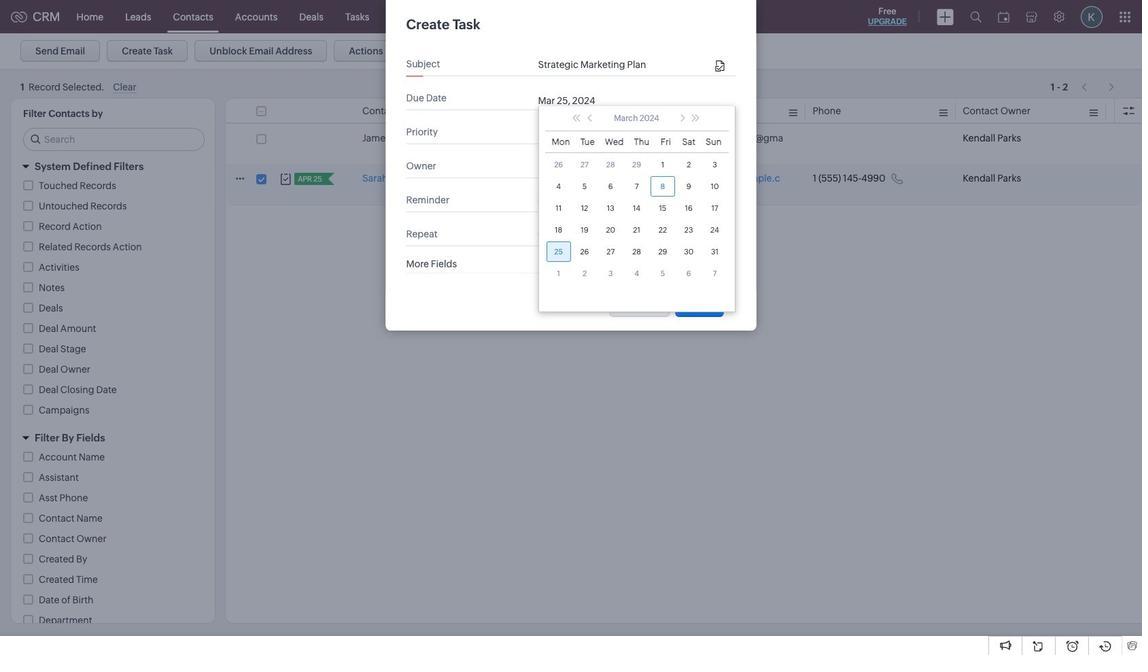 Task type: describe. For each thing, give the bounding box(es) containing it.
logo image
[[11, 11, 27, 22]]

Search text field
[[24, 129, 204, 150]]



Task type: locate. For each thing, give the bounding box(es) containing it.
1 navigation from the top
[[1076, 74, 1122, 94]]

subject name lookup image
[[716, 61, 725, 72]]

navigation
[[1076, 74, 1122, 94], [1076, 77, 1122, 97]]

None button
[[610, 295, 670, 317]]

2 navigation from the top
[[1076, 77, 1122, 97]]

None submit
[[676, 295, 724, 317]]

row group
[[226, 125, 1143, 205]]

MMM d, yyyy text field
[[538, 95, 613, 106]]

None text field
[[538, 59, 713, 70]]



Task type: vqa. For each thing, say whether or not it's contained in the screenshot.
button
yes



